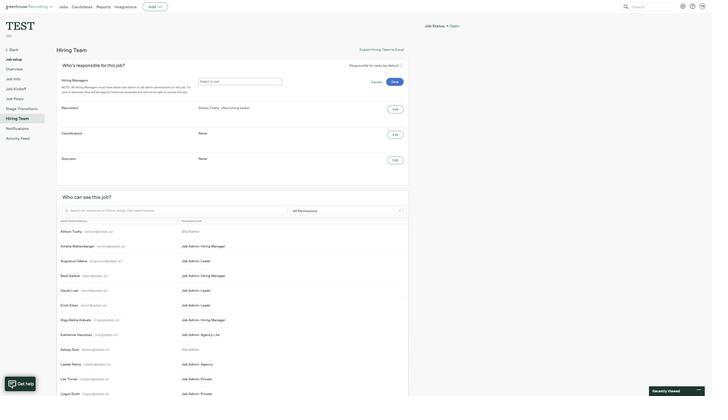 Task type: describe. For each thing, give the bounding box(es) containing it.
odena
[[77, 260, 87, 264]]

lite
[[214, 334, 220, 338]]

1 horizontal spatial to
[[392, 47, 395, 52]]

arévalo
[[79, 319, 91, 323]]

beitia
[[69, 319, 78, 323]]

admin: for (people@adept.ai)
[[189, 378, 200, 382]]

amelia wattenberger (amelia@adept.ai)
[[61, 245, 125, 249]]

overview link
[[6, 66, 43, 72]]

leads for erich elsen (erich@adept.ai)
[[201, 304, 210, 308]]

leads for augustus odena (augustus@adept.ai)
[[201, 260, 210, 264]]

job admin: private for logan scott (logan@adept.ai)
[[182, 393, 212, 397]]

allison tuohy
[[199, 106, 219, 110]]

row containing basil safwat
[[57, 269, 409, 284]]

job admin: hiring manager for iñigo beitia arévalo (inigo@adept.ai)
[[182, 319, 225, 323]]

name
[[61, 220, 68, 223]]

erich elsen (erich@adept.ai)
[[61, 304, 107, 308]]

status:
[[433, 23, 446, 28]]

add
[[149, 4, 156, 9]]

job info
[[6, 77, 20, 81]]

note: all              hiring managers            must have either site admin or job admin permissions on this job. if a user is removed, they will be kept for historical purposes but will not be able to access this job.
[[62, 86, 191, 94]]

luan
[[71, 289, 79, 293]]

posts
[[14, 96, 24, 101]]

integrations
[[115, 4, 137, 9]]

job posts
[[6, 96, 24, 101]]

activity
[[6, 136, 20, 141]]

transitions
[[17, 106, 38, 111]]

none edit for coordinators
[[199, 132, 399, 137]]

allison for allison tuohy
[[199, 106, 209, 110]]

none edit for sourcers
[[199, 157, 399, 163]]

none for sourcers
[[199, 157, 207, 161]]

(augustus@adept.ai)
[[89, 260, 122, 264]]

kelsey szot (kelsey@adept.ai)
[[61, 348, 110, 352]]

(19)
[[6, 34, 12, 38]]

manager for (basil@adept.ai)
[[211, 274, 225, 278]]

default
[[388, 64, 399, 68]]

tuohy for allison tuohy (allison@adept.ai)
[[72, 230, 82, 234]]

test
[[6, 18, 35, 33]]

grid containing allison tuohy
[[57, 218, 409, 397]]

setup
[[13, 57, 22, 62]]

reports
[[96, 4, 111, 9]]

manager for (amelia@adept.ai)
[[211, 245, 225, 249]]

see
[[83, 195, 91, 201]]

user
[[62, 90, 68, 94]]

laelah
[[61, 363, 71, 367]]

name (email address)
[[61, 220, 87, 223]]

1 horizontal spatial team
[[73, 47, 87, 53]]

job? for who's responsible for this job?
[[116, 63, 125, 68]]

0 vertical spatial managers
[[72, 78, 88, 82]]

1 vertical spatial job.
[[183, 90, 188, 94]]

agency for job admin: agency
[[201, 363, 213, 367]]

this right on
[[176, 86, 181, 89]]

info
[[14, 77, 20, 81]]

edit for sourcers
[[393, 159, 399, 163]]

site admin for kelsey szot (kelsey@adept.ai)
[[182, 348, 199, 352]]

access
[[167, 90, 177, 94]]

0 horizontal spatial for
[[101, 63, 107, 68]]

job admin: leads for erich elsen (erich@adept.ai)
[[182, 304, 210, 308]]

candidates
[[72, 4, 93, 9]]

site
[[122, 86, 127, 89]]

lee
[[61, 378, 66, 382]]

on
[[171, 86, 175, 89]]

able
[[157, 90, 163, 94]]

row containing kelsey szot
[[57, 343, 409, 358]]

(laelah@adept.ai)
[[84, 363, 111, 367]]

row containing augustus odena
[[57, 254, 409, 269]]

job admin: private for lee turner (people@adept.ai)
[[182, 378, 212, 382]]

all inside note: all              hiring managers            must have either site admin or job admin permissions on this job. if a user is removed, they will be kept for historical purposes but will not be able to access this job.
[[71, 86, 75, 89]]

(kat@adept.ai)
[[95, 334, 118, 338]]

row containing laelah reino
[[57, 358, 409, 373]]

admin: for (kat@adept.ai)
[[189, 334, 200, 338]]

admin: for (inigo@adept.ai)
[[189, 319, 200, 323]]

td button
[[699, 2, 707, 10]]

admin: for (augustus@adept.ai)
[[189, 260, 200, 264]]

can
[[74, 195, 82, 201]]

permission level
[[182, 220, 202, 223]]

either
[[113, 86, 121, 89]]

iñigo beitia arévalo (inigo@adept.ai)
[[61, 319, 120, 323]]

david luan (david@adept.ai)
[[61, 289, 108, 293]]

recently viewed
[[653, 390, 680, 394]]

2 horizontal spatial for
[[370, 64, 374, 68]]

admin for (allison@adept.ai)
[[189, 230, 199, 234]]

save button
[[387, 78, 404, 86]]

stage
[[6, 106, 16, 111]]

note:
[[62, 86, 71, 89]]

1 admin from the left
[[128, 86, 136, 89]]

if
[[187, 86, 189, 89]]

admin: for (basil@adept.ai)
[[189, 274, 200, 278]]

logan
[[61, 393, 71, 397]]

(david@adept.ai)
[[81, 289, 108, 293]]

all permissions link
[[291, 207, 403, 215]]

notifications
[[6, 126, 29, 131]]

admin for (kelsey@adept.ai)
[[189, 348, 199, 352]]

this right access
[[177, 90, 182, 94]]

allison for allison tuohy (allison@adept.ai)
[[61, 230, 71, 234]]

stage transitions link
[[6, 106, 43, 112]]

agency for job admin: agency lite
[[201, 334, 213, 338]]

row containing iñigo beitia arévalo
[[57, 314, 409, 328]]

but
[[138, 90, 143, 94]]

integrations link
[[115, 4, 137, 9]]

job admin: hiring manager for amelia wattenberger (amelia@adept.ai)
[[182, 245, 225, 249]]

(allison@adept.ai)
[[85, 230, 113, 234]]

test link
[[6, 14, 35, 34]]

reino
[[72, 363, 81, 367]]

admin: for (david@adept.ai)
[[189, 289, 200, 293]]

viewed
[[668, 390, 680, 394]]

purposes
[[125, 90, 137, 94]]

who's
[[63, 63, 75, 68]]

who
[[63, 195, 73, 201]]

row containing katherine vasconez
[[57, 328, 409, 343]]

site admin for allison tuohy (allison@adept.ai)
[[182, 230, 199, 234]]

job status:
[[425, 23, 446, 28]]



Task type: vqa. For each thing, say whether or not it's contained in the screenshot.


Task type: locate. For each thing, give the bounding box(es) containing it.
1 job admin: private from the top
[[182, 378, 212, 382]]

job admin: private
[[182, 378, 212, 382], [182, 393, 212, 397]]

vasconez
[[77, 334, 92, 338]]

must
[[99, 86, 106, 89]]

permissions
[[298, 209, 317, 213]]

feed
[[21, 136, 30, 141]]

overview
[[6, 67, 23, 71]]

grid
[[57, 218, 409, 397]]

job admin: hiring manager for basil safwat (basil@adept.ai)
[[182, 274, 225, 278]]

admin: for (amelia@adept.ai)
[[189, 245, 200, 249]]

szot
[[72, 348, 79, 352]]

0 vertical spatial admin
[[189, 230, 199, 234]]

add button
[[143, 2, 168, 11]]

admin up job admin: agency
[[189, 348, 199, 352]]

3 job admin: hiring manager from the top
[[182, 319, 225, 323]]

hiring inside note: all              hiring managers            must have either site admin or job admin permissions on this job. if a user is removed, they will be kept for historical purposes but will not be able to access this job.
[[76, 86, 84, 89]]

1 vertical spatial manager
[[211, 274, 225, 278]]

1 manager from the top
[[211, 245, 225, 249]]

edit button for coordinators
[[388, 131, 404, 139]]

job? for who can see this job?
[[102, 195, 111, 201]]

site for (kelsey@adept.ai)
[[182, 348, 188, 352]]

3 row from the top
[[57, 240, 409, 254]]

hiring team
[[56, 47, 87, 53], [6, 116, 29, 121]]

2 admin from the top
[[189, 348, 199, 352]]

0 vertical spatial allison
[[199, 106, 209, 110]]

site for (allison@adept.ai)
[[182, 230, 188, 234]]

to inside note: all              hiring managers            must have either site admin or job admin permissions on this job. if a user is removed, they will be kept for historical purposes but will not be able to access this job.
[[164, 90, 167, 94]]

0 vertical spatial site admin
[[182, 230, 199, 234]]

3 manager from the top
[[211, 319, 225, 323]]

1 horizontal spatial allison
[[199, 106, 209, 110]]

8 admin: from the top
[[189, 363, 200, 367]]

Search for someone to find or assign their permissions text field
[[63, 207, 287, 215]]

basil
[[61, 274, 68, 278]]

3 leads from the top
[[201, 304, 210, 308]]

excel
[[396, 47, 404, 52]]

back link
[[6, 47, 43, 53]]

kept
[[100, 90, 106, 94]]

none for coordinators
[[199, 132, 207, 136]]

job? right see
[[102, 195, 111, 201]]

2 none from the top
[[199, 157, 207, 161]]

hiring team up notifications
[[6, 116, 29, 121]]

hiring inside hiring team link
[[6, 116, 18, 121]]

all up removed,
[[71, 86, 75, 89]]

leads for david luan (david@adept.ai)
[[201, 289, 210, 293]]

1 will from the left
[[91, 90, 96, 94]]

row containing logan scott
[[57, 388, 409, 397]]

activity feed link
[[6, 136, 43, 142]]

7 admin: from the top
[[189, 334, 200, 338]]

1 horizontal spatial will
[[143, 90, 148, 94]]

site down permission
[[182, 230, 188, 234]]

1 vertical spatial edit button
[[388, 131, 404, 139]]

1 horizontal spatial hiring team
[[56, 47, 87, 53]]

0 horizontal spatial be
[[96, 90, 100, 94]]

row
[[57, 218, 409, 225], [57, 225, 409, 239], [57, 240, 409, 254], [57, 254, 409, 269], [57, 269, 409, 284], [57, 284, 409, 299], [57, 299, 409, 313], [57, 314, 409, 328], [57, 328, 409, 343], [57, 343, 409, 358], [57, 358, 409, 373], [57, 373, 409, 387], [57, 388, 409, 397]]

7 row from the top
[[57, 299, 409, 313]]

job admin: leads for augustus odena (augustus@adept.ai)
[[182, 260, 210, 264]]

be right not
[[153, 90, 157, 94]]

0 horizontal spatial admin
[[128, 86, 136, 89]]

none edit
[[199, 132, 399, 137], [199, 157, 399, 163]]

(amelia@adept.ai)
[[97, 245, 125, 249]]

site up job admin: agency
[[182, 348, 188, 352]]

elsen
[[70, 304, 78, 308]]

lee turner (people@adept.ai)
[[61, 378, 109, 382]]

1 vertical spatial all
[[293, 209, 297, 213]]

job admin: leads for david luan (david@adept.ai)
[[182, 289, 210, 293]]

erich
[[61, 304, 69, 308]]

None text field
[[199, 78, 285, 85]]

private for lee turner (people@adept.ai)
[[201, 378, 212, 382]]

for left tasks
[[370, 64, 374, 68]]

2 vertical spatial leads
[[201, 304, 210, 308]]

job. down if
[[183, 90, 188, 94]]

2 job admin: leads from the top
[[182, 289, 210, 293]]

or
[[137, 86, 140, 89]]

responsible
[[350, 64, 369, 68]]

admin: for (logan@adept.ai)
[[189, 393, 200, 397]]

1 none from the top
[[199, 132, 207, 136]]

candidates link
[[72, 4, 93, 9]]

1 vertical spatial job admin: private
[[182, 393, 212, 397]]

0 vertical spatial job admin: leads
[[182, 260, 210, 264]]

3 edit from the top
[[393, 159, 399, 163]]

allison tuohy (allison@adept.ai)
[[61, 230, 113, 234]]

1 vertical spatial site
[[182, 348, 188, 352]]

admin up not
[[145, 86, 154, 89]]

1 vertical spatial job admin: hiring manager
[[182, 274, 225, 278]]

edit button for recruiters
[[388, 106, 404, 114]]

0 vertical spatial hiring team
[[56, 47, 87, 53]]

10 admin: from the top
[[189, 393, 200, 397]]

9 admin: from the top
[[189, 378, 200, 382]]

iñigo
[[61, 319, 69, 323]]

a
[[189, 86, 191, 89]]

greenhouse recruiting image
[[6, 4, 49, 10]]

0 horizontal spatial allison
[[61, 230, 71, 234]]

2 horizontal spatial team
[[382, 47, 391, 52]]

will left not
[[143, 90, 148, 94]]

activity feed
[[6, 136, 30, 141]]

recently
[[653, 390, 668, 394]]

1 job admin: leads from the top
[[182, 260, 210, 264]]

2 job admin: private from the top
[[182, 393, 212, 397]]

kelsey
[[61, 348, 71, 352]]

for
[[101, 63, 107, 68], [370, 64, 374, 68], [107, 90, 111, 94]]

1 horizontal spatial for
[[107, 90, 111, 94]]

managers up removed,
[[72, 78, 88, 82]]

for inside note: all              hiring managers            must have either site admin or job admin permissions on this job. if a user is removed, they will be kept for historical purposes but will not be able to access this job.
[[107, 90, 111, 94]]

job kickoff link
[[6, 86, 43, 92]]

row containing lee turner
[[57, 373, 409, 387]]

team up responsible
[[73, 47, 87, 53]]

basil safwat (basil@adept.ai)
[[61, 274, 108, 278]]

this up have
[[108, 63, 115, 68]]

(basil@adept.ai)
[[82, 274, 108, 278]]

1 vertical spatial job admin: leads
[[182, 289, 210, 293]]

cancel link
[[371, 80, 382, 84]]

1 vertical spatial none edit
[[199, 157, 399, 163]]

13 row from the top
[[57, 388, 409, 397]]

site admin up job admin: agency
[[182, 348, 199, 352]]

0 horizontal spatial all
[[71, 86, 75, 89]]

to
[[392, 47, 395, 52], [164, 90, 167, 94]]

2 will from the left
[[143, 90, 148, 94]]

0 vertical spatial job admin: hiring manager
[[182, 245, 225, 249]]

jobs
[[59, 4, 68, 9]]

admin
[[189, 230, 199, 234], [189, 348, 199, 352]]

1 edit from the top
[[393, 108, 399, 112]]

2 site admin from the top
[[182, 348, 199, 352]]

edit button for sourcers
[[388, 157, 404, 165]]

team inside hiring team link
[[18, 116, 29, 121]]

1 vertical spatial admin
[[189, 348, 199, 352]]

managers inside note: all              hiring managers            must have either site admin or job admin permissions on this job. if a user is removed, they will be kept for historical purposes but will not be able to access this job.
[[85, 86, 98, 89]]

edit
[[393, 108, 399, 112], [393, 133, 399, 137], [393, 159, 399, 163]]

0 horizontal spatial hiring team
[[6, 116, 29, 121]]

2 vertical spatial edit
[[393, 159, 399, 163]]

row containing david luan
[[57, 284, 409, 299]]

will right they
[[91, 90, 96, 94]]

0 vertical spatial tuohy
[[210, 106, 219, 110]]

1 vertical spatial leads
[[201, 289, 210, 293]]

2 edit button from the top
[[388, 131, 404, 139]]

export hiring team to excel
[[360, 47, 404, 52]]

2 vertical spatial job admin: hiring manager
[[182, 319, 225, 323]]

1 site from the top
[[182, 230, 188, 234]]

0 vertical spatial site
[[182, 230, 188, 234]]

responsible for tasks by default
[[350, 64, 399, 68]]

open
[[450, 23, 460, 28]]

1 vertical spatial job?
[[102, 195, 111, 201]]

save
[[392, 80, 399, 84]]

1 private from the top
[[201, 378, 212, 382]]

wattenberger
[[72, 245, 94, 249]]

0 vertical spatial agency
[[201, 334, 213, 338]]

job posts link
[[6, 96, 43, 102]]

level
[[196, 220, 202, 223]]

2 leads from the top
[[201, 289, 210, 293]]

katherine vasconez (kat@adept.ai)
[[61, 334, 118, 338]]

be left kept
[[96, 90, 100, 94]]

0 vertical spatial job admin: private
[[182, 378, 212, 382]]

managers up they
[[85, 86, 98, 89]]

edit inside button
[[393, 108, 399, 112]]

3 job admin: leads from the top
[[182, 304, 210, 308]]

manager for (inigo@adept.ai)
[[211, 319, 225, 323]]

to left excel
[[392, 47, 395, 52]]

tuohy inside row
[[72, 230, 82, 234]]

1 site admin from the top
[[182, 230, 199, 234]]

allison
[[199, 106, 209, 110], [61, 230, 71, 234]]

configure image
[[681, 3, 686, 9]]

0 vertical spatial private
[[201, 378, 212, 382]]

0 horizontal spatial will
[[91, 90, 96, 94]]

coordinators
[[62, 132, 82, 136]]

1 vertical spatial private
[[201, 393, 212, 397]]

2 be from the left
[[153, 90, 157, 94]]

this right see
[[92, 195, 101, 201]]

team down the stage transitions link
[[18, 116, 29, 121]]

6 admin: from the top
[[189, 319, 200, 323]]

permissions
[[154, 86, 171, 89]]

1 agency from the top
[[201, 334, 213, 338]]

2 job admin: hiring manager from the top
[[182, 274, 225, 278]]

admin down the "permission level"
[[189, 230, 199, 234]]

permission
[[182, 220, 195, 223]]

2 site from the top
[[182, 348, 188, 352]]

admin up purposes
[[128, 86, 136, 89]]

tuohy for allison tuohy
[[210, 106, 219, 110]]

job? up either
[[116, 63, 125, 68]]

0 vertical spatial none
[[199, 132, 207, 136]]

5 admin: from the top
[[189, 304, 200, 308]]

1 horizontal spatial all
[[293, 209, 297, 213]]

1 vertical spatial edit
[[393, 133, 399, 137]]

1 vertical spatial managers
[[85, 86, 98, 89]]

for right responsible
[[101, 63, 107, 68]]

row containing allison tuohy
[[57, 225, 409, 239]]

for down have
[[107, 90, 111, 94]]

1 vertical spatial site admin
[[182, 348, 199, 352]]

team left excel
[[382, 47, 391, 52]]

Search text field
[[631, 3, 671, 10]]

8 row from the top
[[57, 314, 409, 328]]

to right able
[[164, 90, 167, 94]]

kickoff
[[14, 86, 26, 91]]

1 horizontal spatial job?
[[116, 63, 125, 68]]

4 row from the top
[[57, 254, 409, 269]]

2 none edit from the top
[[199, 157, 399, 163]]

6 row from the top
[[57, 284, 409, 299]]

1 edit button from the top
[[388, 106, 404, 114]]

manager
[[211, 245, 225, 249], [211, 274, 225, 278], [211, 319, 225, 323]]

private
[[201, 378, 212, 382], [201, 393, 212, 397]]

edit for coordinators
[[393, 133, 399, 137]]

10 row from the top
[[57, 343, 409, 358]]

2 vertical spatial manager
[[211, 319, 225, 323]]

all left permissions
[[293, 209, 297, 213]]

2 admin from the left
[[145, 86, 154, 89]]

0 vertical spatial job.
[[181, 86, 186, 89]]

0 horizontal spatial tuohy
[[72, 230, 82, 234]]

2 vertical spatial job admin: leads
[[182, 304, 210, 308]]

export
[[360, 47, 371, 52]]

row containing erich elsen
[[57, 299, 409, 313]]

admin:
[[189, 245, 200, 249], [189, 260, 200, 264], [189, 274, 200, 278], [189, 289, 200, 293], [189, 304, 200, 308], [189, 319, 200, 323], [189, 334, 200, 338], [189, 363, 200, 367], [189, 378, 200, 382], [189, 393, 200, 397]]

2 private from the top
[[201, 393, 212, 397]]

0 vertical spatial all
[[71, 86, 75, 89]]

(email
[[68, 220, 76, 223]]

1 leads from the top
[[201, 260, 210, 264]]

1 row from the top
[[57, 218, 409, 225]]

have
[[106, 86, 113, 89]]

scott
[[71, 393, 80, 397]]

1 horizontal spatial tuohy
[[210, 106, 219, 110]]

0 vertical spatial manager
[[211, 245, 225, 249]]

0 vertical spatial none edit
[[199, 132, 399, 137]]

1 vertical spatial none
[[199, 157, 207, 161]]

laelah reino (laelah@adept.ai)
[[61, 363, 111, 367]]

0 vertical spatial to
[[392, 47, 395, 52]]

hiring team link
[[6, 116, 43, 122]]

2 agency from the top
[[201, 363, 213, 367]]

sourcers
[[62, 157, 76, 161]]

1 vertical spatial to
[[164, 90, 167, 94]]

2 vertical spatial edit button
[[388, 157, 404, 165]]

2 edit from the top
[[393, 133, 399, 137]]

0 horizontal spatial job?
[[102, 195, 111, 201]]

0 horizontal spatial to
[[164, 90, 167, 94]]

hiring team up who's
[[56, 47, 87, 53]]

2 manager from the top
[[211, 274, 225, 278]]

responsible
[[76, 63, 100, 68]]

job kickoff
[[6, 86, 26, 91]]

3 admin: from the top
[[189, 274, 200, 278]]

1 vertical spatial tuohy
[[72, 230, 82, 234]]

1 vertical spatial hiring team
[[6, 116, 29, 121]]

1 be from the left
[[96, 90, 100, 94]]

12 row from the top
[[57, 373, 409, 387]]

0 vertical spatial leads
[[201, 260, 210, 264]]

3 edit button from the top
[[388, 157, 404, 165]]

1 job admin: hiring manager from the top
[[182, 245, 225, 249]]

5 row from the top
[[57, 269, 409, 284]]

11 row from the top
[[57, 358, 409, 373]]

admin: for (erich@adept.ai)
[[189, 304, 200, 308]]

0 vertical spatial edit button
[[388, 106, 404, 114]]

private for logan scott (logan@adept.ai)
[[201, 393, 212, 397]]

is
[[68, 90, 70, 94]]

site admin down the "permission level"
[[182, 230, 199, 234]]

amelia
[[61, 245, 72, 249]]

job. left if
[[181, 86, 186, 89]]

1 none edit from the top
[[199, 132, 399, 137]]

1 horizontal spatial be
[[153, 90, 157, 94]]

(erich@adept.ai)
[[81, 304, 107, 308]]

who's responsible for this job?
[[63, 63, 125, 68]]

0 horizontal spatial team
[[18, 116, 29, 121]]

turner
[[67, 378, 78, 382]]

4 admin: from the top
[[189, 289, 200, 293]]

1 admin from the top
[[189, 230, 199, 234]]

0 vertical spatial edit
[[393, 108, 399, 112]]

stage transitions
[[6, 106, 38, 111]]

1 vertical spatial agency
[[201, 363, 213, 367]]

admin: for (laelah@adept.ai)
[[189, 363, 200, 367]]

2 row from the top
[[57, 225, 409, 239]]

9 row from the top
[[57, 328, 409, 343]]

this
[[108, 63, 115, 68], [176, 86, 181, 89], [177, 90, 182, 94], [92, 195, 101, 201]]

1 admin: from the top
[[189, 245, 200, 249]]

0 vertical spatial job?
[[116, 63, 125, 68]]

2 admin: from the top
[[189, 260, 200, 264]]

row containing name (email address)
[[57, 218, 409, 225]]

1 horizontal spatial admin
[[145, 86, 154, 89]]

row containing amelia wattenberger
[[57, 240, 409, 254]]

export hiring team to excel link
[[360, 47, 404, 52]]

1 vertical spatial allison
[[61, 230, 71, 234]]

augustus
[[61, 260, 76, 264]]



